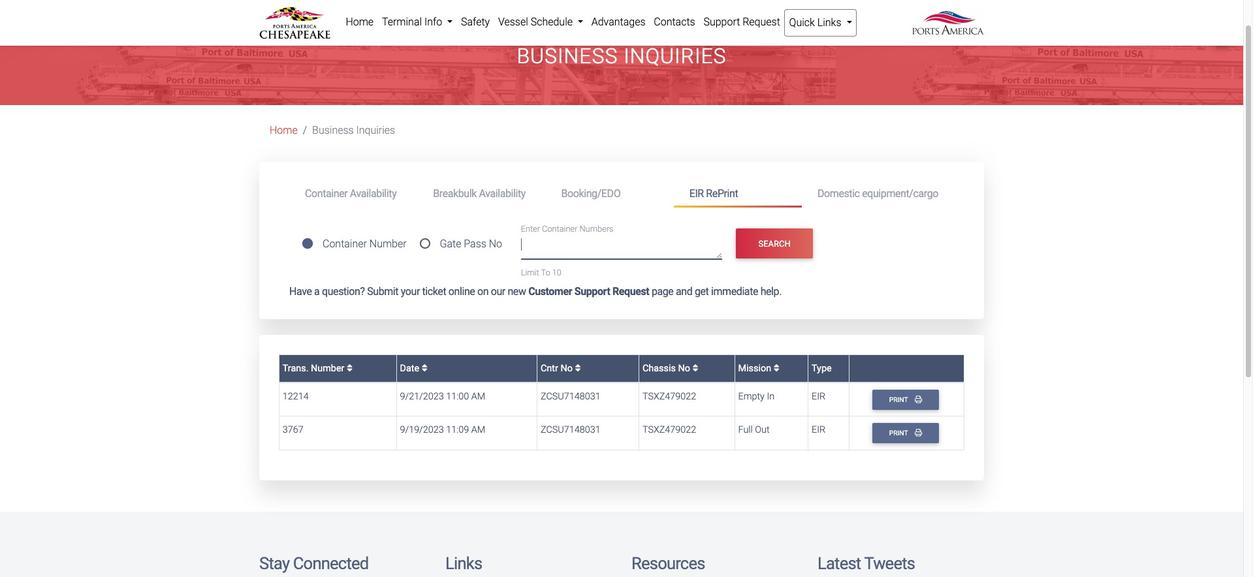 Task type: vqa. For each thing, say whether or not it's contained in the screenshot.
PASS
yes



Task type: locate. For each thing, give the bounding box(es) containing it.
2 am from the top
[[471, 425, 485, 436]]

sort image inside date link
[[422, 364, 428, 373]]

to
[[541, 268, 550, 278]]

0 vertical spatial zcsu7148031
[[541, 391, 601, 402]]

request left the page
[[613, 286, 650, 298]]

1 vertical spatial business inquiries
[[312, 124, 395, 137]]

sort image inside 'mission' link
[[774, 364, 780, 373]]

sort image up in
[[774, 364, 780, 373]]

1 sort image from the left
[[575, 364, 581, 373]]

advantages link
[[588, 9, 650, 35]]

limit to 10
[[521, 268, 562, 278]]

tsxz479022
[[643, 391, 697, 402], [643, 425, 697, 436]]

full out
[[739, 425, 770, 436]]

business inquiries down advantages link
[[517, 44, 727, 69]]

gate pass no
[[440, 238, 502, 250]]

business inquiries up container availability
[[312, 124, 395, 137]]

sort image inside trans. number 'link'
[[347, 364, 353, 373]]

11:09
[[446, 425, 469, 436]]

sort image inside chassis no link
[[693, 364, 699, 373]]

1 tsxz479022 from the top
[[643, 391, 697, 402]]

request left quick
[[743, 16, 781, 28]]

9/21/2023 11:00 am
[[400, 391, 485, 402]]

sort image
[[575, 364, 581, 373], [693, 364, 699, 373]]

support
[[704, 16, 740, 28], [575, 286, 610, 298]]

print link down print icon
[[873, 423, 939, 444]]

1 horizontal spatial links
[[818, 16, 842, 29]]

2 sort image from the left
[[693, 364, 699, 373]]

am right 11:09
[[471, 425, 485, 436]]

no right the chassis
[[678, 363, 690, 374]]

2 print from the top
[[890, 429, 910, 438]]

0 vertical spatial am
[[471, 391, 485, 402]]

1 horizontal spatial home
[[346, 16, 374, 28]]

zcsu7148031
[[541, 391, 601, 402], [541, 425, 601, 436]]

breakbulk availability link
[[418, 182, 546, 206]]

1 horizontal spatial sort image
[[693, 364, 699, 373]]

online
[[449, 286, 475, 298]]

links
[[818, 16, 842, 29], [446, 554, 482, 574]]

0 vertical spatial print
[[890, 396, 910, 404]]

no right cntr
[[561, 363, 573, 374]]

2 horizontal spatial no
[[678, 363, 690, 374]]

print left print image
[[890, 429, 910, 438]]

12214
[[283, 391, 309, 402]]

2 print link from the top
[[873, 423, 939, 444]]

1 print from the top
[[890, 396, 910, 404]]

0 vertical spatial business inquiries
[[517, 44, 727, 69]]

search
[[759, 239, 791, 249]]

support right customer
[[575, 286, 610, 298]]

availability up container number
[[350, 187, 397, 200]]

0 horizontal spatial sort image
[[347, 364, 353, 373]]

equipment/cargo
[[862, 187, 939, 200]]

2 horizontal spatial sort image
[[774, 364, 780, 373]]

0 horizontal spatial availability
[[350, 187, 397, 200]]

number right trans.
[[311, 363, 345, 374]]

1 vertical spatial tsxz479022
[[643, 425, 697, 436]]

domestic equipment/cargo link
[[802, 182, 954, 206]]

support right contacts
[[704, 16, 740, 28]]

info
[[425, 16, 442, 28]]

1 vertical spatial business
[[312, 124, 354, 137]]

0 vertical spatial container
[[305, 187, 348, 200]]

number for container number
[[370, 238, 407, 250]]

have
[[289, 286, 312, 298]]

0 horizontal spatial links
[[446, 554, 482, 574]]

availability
[[350, 187, 397, 200], [479, 187, 526, 200]]

container for container availability
[[305, 187, 348, 200]]

0 horizontal spatial sort image
[[575, 364, 581, 373]]

eir down type
[[812, 391, 826, 402]]

sort image up "9/21/2023"
[[422, 364, 428, 373]]

full
[[739, 425, 753, 436]]

print image
[[915, 429, 922, 437]]

1 vertical spatial zcsu7148031
[[541, 425, 601, 436]]

0 vertical spatial business
[[517, 44, 618, 69]]

no for chassis no
[[678, 363, 690, 374]]

business
[[517, 44, 618, 69], [312, 124, 354, 137]]

0 vertical spatial inquiries
[[624, 44, 727, 69]]

quick links
[[790, 16, 844, 29]]

1 vertical spatial am
[[471, 425, 485, 436]]

print
[[890, 396, 910, 404], [890, 429, 910, 438]]

latest tweets
[[818, 554, 915, 574]]

no right pass
[[489, 238, 502, 250]]

0 vertical spatial tsxz479022
[[643, 391, 697, 402]]

sort image right the chassis
[[693, 364, 699, 373]]

1 horizontal spatial availability
[[479, 187, 526, 200]]

sort image for trans. number
[[347, 364, 353, 373]]

question?
[[322, 286, 365, 298]]

1 horizontal spatial inquiries
[[624, 44, 727, 69]]

2 availability from the left
[[479, 187, 526, 200]]

0 vertical spatial home
[[346, 16, 374, 28]]

1 vertical spatial home
[[270, 124, 298, 137]]

2 sort image from the left
[[422, 364, 428, 373]]

1 horizontal spatial support
[[704, 16, 740, 28]]

container up container number
[[305, 187, 348, 200]]

empty in
[[739, 391, 775, 402]]

1 vertical spatial home link
[[270, 124, 298, 137]]

1 print link from the top
[[873, 390, 939, 410]]

zcsu7148031 for 9/19/2023 11:09 am
[[541, 425, 601, 436]]

eir right 'out'
[[812, 425, 826, 436]]

request
[[743, 16, 781, 28], [613, 286, 650, 298]]

chassis
[[643, 363, 676, 374]]

0 vertical spatial print link
[[873, 390, 939, 410]]

0 vertical spatial links
[[818, 16, 842, 29]]

print left print icon
[[890, 396, 910, 404]]

page
[[652, 286, 674, 298]]

1 vertical spatial eir
[[812, 391, 826, 402]]

1 vertical spatial number
[[311, 363, 345, 374]]

0 horizontal spatial number
[[311, 363, 345, 374]]

am right 11:00
[[471, 391, 485, 402]]

eir left reprint
[[690, 187, 704, 200]]

1 horizontal spatial number
[[370, 238, 407, 250]]

container
[[305, 187, 348, 200], [542, 224, 578, 234], [323, 238, 367, 250]]

number
[[370, 238, 407, 250], [311, 363, 345, 374]]

print image
[[915, 396, 922, 403]]

tweets
[[865, 554, 915, 574]]

1 vertical spatial print link
[[873, 423, 939, 444]]

sort image right trans.
[[347, 364, 353, 373]]

1 vertical spatial print
[[890, 429, 910, 438]]

0 horizontal spatial home link
[[270, 124, 298, 137]]

tsxz479022 for empty
[[643, 391, 697, 402]]

no
[[489, 238, 502, 250], [561, 363, 573, 374], [678, 363, 690, 374]]

1 horizontal spatial business
[[517, 44, 618, 69]]

0 horizontal spatial home
[[270, 124, 298, 137]]

date link
[[400, 363, 428, 374]]

your
[[401, 286, 420, 298]]

eir for empty in
[[812, 391, 826, 402]]

vessel schedule link
[[494, 9, 588, 35]]

0 horizontal spatial request
[[613, 286, 650, 298]]

number up the submit
[[370, 238, 407, 250]]

1 sort image from the left
[[347, 364, 353, 373]]

1 zcsu7148031 from the top
[[541, 391, 601, 402]]

2 tsxz479022 from the top
[[643, 425, 697, 436]]

container up question?
[[323, 238, 367, 250]]

sort image inside cntr no "link"
[[575, 364, 581, 373]]

2 vertical spatial container
[[323, 238, 367, 250]]

container right "enter"
[[542, 224, 578, 234]]

domestic equipment/cargo
[[818, 187, 939, 200]]

1 horizontal spatial sort image
[[422, 364, 428, 373]]

sort image right cntr
[[575, 364, 581, 373]]

connected
[[293, 554, 369, 574]]

no for cntr no
[[561, 363, 573, 374]]

1 am from the top
[[471, 391, 485, 402]]

contacts
[[654, 16, 695, 28]]

1 vertical spatial inquiries
[[356, 124, 395, 137]]

Enter Container Numbers text field
[[521, 237, 723, 259]]

gate
[[440, 238, 461, 250]]

on
[[478, 286, 489, 298]]

business inquiries
[[517, 44, 727, 69], [312, 124, 395, 137]]

0 vertical spatial home link
[[342, 9, 378, 35]]

3 sort image from the left
[[774, 364, 780, 373]]

am
[[471, 391, 485, 402], [471, 425, 485, 436]]

1 horizontal spatial no
[[561, 363, 573, 374]]

get
[[695, 286, 709, 298]]

2 vertical spatial eir
[[812, 425, 826, 436]]

0 horizontal spatial support
[[575, 286, 610, 298]]

sort image for cntr no
[[575, 364, 581, 373]]

help.
[[761, 286, 782, 298]]

mission
[[739, 363, 774, 374]]

eir
[[690, 187, 704, 200], [812, 391, 826, 402], [812, 425, 826, 436]]

print link for empty in
[[873, 390, 939, 410]]

vessel schedule
[[498, 16, 575, 28]]

0 vertical spatial number
[[370, 238, 407, 250]]

print link up print image
[[873, 390, 939, 410]]

empty
[[739, 391, 765, 402]]

home link
[[342, 9, 378, 35], [270, 124, 298, 137]]

number for trans. number
[[311, 363, 345, 374]]

print link
[[873, 390, 939, 410], [873, 423, 939, 444]]

sort image for date
[[422, 364, 428, 373]]

1 availability from the left
[[350, 187, 397, 200]]

1 horizontal spatial request
[[743, 16, 781, 28]]

2 zcsu7148031 from the top
[[541, 425, 601, 436]]

out
[[755, 425, 770, 436]]

availability up "enter"
[[479, 187, 526, 200]]

1 vertical spatial links
[[446, 554, 482, 574]]

sort image
[[347, 364, 353, 373], [422, 364, 428, 373], [774, 364, 780, 373]]

safety
[[461, 16, 490, 28]]



Task type: describe. For each thing, give the bounding box(es) containing it.
1 vertical spatial container
[[542, 224, 578, 234]]

numbers
[[580, 224, 614, 234]]

container availability
[[305, 187, 397, 200]]

1 horizontal spatial business inquiries
[[517, 44, 727, 69]]

advantages
[[592, 16, 646, 28]]

stay
[[259, 554, 290, 574]]

terminal info
[[382, 16, 445, 28]]

chassis no
[[643, 363, 693, 374]]

contacts link
[[650, 9, 700, 35]]

zcsu7148031 for 9/21/2023 11:00 am
[[541, 391, 601, 402]]

0 horizontal spatial no
[[489, 238, 502, 250]]

0 vertical spatial support
[[704, 16, 740, 28]]

1 vertical spatial support
[[575, 286, 610, 298]]

am for 9/21/2023 11:00 am
[[471, 391, 485, 402]]

trans. number
[[283, 363, 347, 374]]

print link for full out
[[873, 423, 939, 444]]

customer support request link
[[529, 286, 650, 298]]

cntr no
[[541, 363, 575, 374]]

cntr no link
[[541, 363, 581, 374]]

am for 9/19/2023 11:09 am
[[471, 425, 485, 436]]

safety link
[[457, 9, 494, 35]]

mission link
[[739, 363, 780, 374]]

customer
[[529, 286, 572, 298]]

0 horizontal spatial business inquiries
[[312, 124, 395, 137]]

resources
[[632, 554, 705, 574]]

enter container numbers
[[521, 224, 614, 234]]

domestic
[[818, 187, 860, 200]]

tsxz479022 for full
[[643, 425, 697, 436]]

latest
[[818, 554, 861, 574]]

terminal info link
[[378, 9, 457, 35]]

availability for breakbulk availability
[[479, 187, 526, 200]]

11:00
[[446, 391, 469, 402]]

have a question? submit your ticket online on our new customer support request page and get immediate help.
[[289, 286, 782, 298]]

quick
[[790, 16, 815, 29]]

chassis no link
[[643, 363, 699, 374]]

10
[[552, 268, 562, 278]]

eir for full out
[[812, 425, 826, 436]]

eir reprint
[[690, 187, 738, 200]]

new
[[508, 286, 526, 298]]

quick links link
[[785, 9, 857, 37]]

immediate
[[711, 286, 758, 298]]

schedule
[[531, 16, 573, 28]]

our
[[491, 286, 506, 298]]

1 horizontal spatial home link
[[342, 9, 378, 35]]

booking/edo link
[[546, 182, 674, 206]]

terminal
[[382, 16, 422, 28]]

1 vertical spatial request
[[613, 286, 650, 298]]

ticket
[[422, 286, 446, 298]]

booking/edo
[[561, 187, 621, 200]]

date
[[400, 363, 422, 374]]

9/19/2023
[[400, 425, 444, 436]]

support request
[[704, 16, 781, 28]]

and
[[676, 286, 693, 298]]

container availability link
[[289, 182, 418, 206]]

container for container number
[[323, 238, 367, 250]]

breakbulk availability
[[433, 187, 526, 200]]

submit
[[367, 286, 399, 298]]

0 horizontal spatial business
[[312, 124, 354, 137]]

vessel
[[498, 16, 528, 28]]

breakbulk
[[433, 187, 477, 200]]

trans.
[[283, 363, 309, 374]]

print for in
[[890, 396, 910, 404]]

support request link
[[700, 9, 785, 35]]

0 horizontal spatial inquiries
[[356, 124, 395, 137]]

print for out
[[890, 429, 910, 438]]

trans. number link
[[283, 363, 353, 374]]

a
[[314, 286, 320, 298]]

pass
[[464, 238, 487, 250]]

9/19/2023 11:09 am
[[400, 425, 485, 436]]

eir reprint link
[[674, 182, 802, 208]]

limit
[[521, 268, 539, 278]]

stay connected
[[259, 554, 369, 574]]

cntr
[[541, 363, 558, 374]]

sort image for chassis no
[[693, 364, 699, 373]]

search button
[[736, 229, 813, 259]]

enter
[[521, 224, 540, 234]]

in
[[767, 391, 775, 402]]

availability for container availability
[[350, 187, 397, 200]]

0 vertical spatial request
[[743, 16, 781, 28]]

3767
[[283, 425, 304, 436]]

type
[[812, 363, 832, 374]]

reprint
[[706, 187, 738, 200]]

9/21/2023
[[400, 391, 444, 402]]

sort image for mission
[[774, 364, 780, 373]]

0 vertical spatial eir
[[690, 187, 704, 200]]

container number
[[323, 238, 407, 250]]



